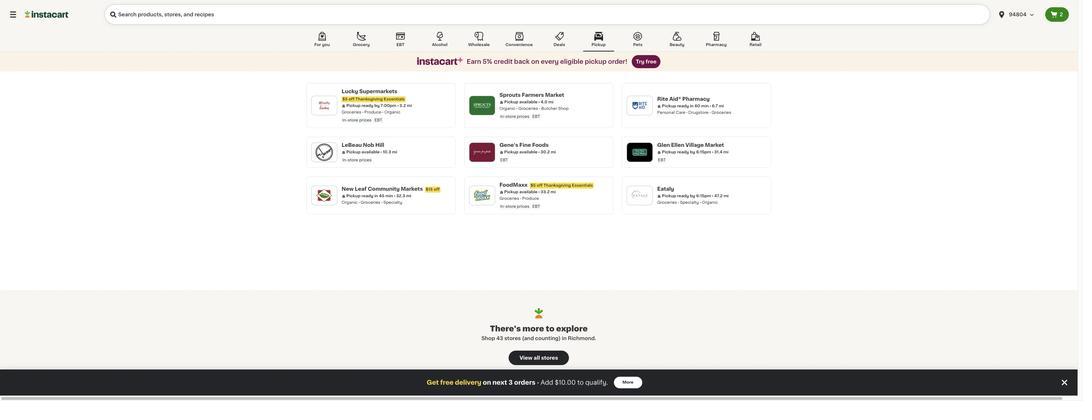 Task type: vqa. For each thing, say whether or not it's contained in the screenshot.
$5 in Lucky Supermarkets $5 Off Thanksgiving Essentials
yes



Task type: describe. For each thing, give the bounding box(es) containing it.
pets button
[[622, 30, 653, 52]]

try
[[636, 59, 644, 64]]

organic down new
[[342, 201, 358, 205]]

4.0
[[541, 100, 547, 104]]

get
[[427, 380, 439, 386]]

$5 inside lucky supermarkets $5 off thanksgiving essentials
[[342, 97, 348, 101]]

view all stores button
[[509, 351, 569, 366]]

eataly
[[657, 187, 674, 192]]

lebeau
[[342, 143, 362, 148]]

counting)
[[535, 336, 561, 341]]

sprouts farmers market
[[499, 93, 564, 98]]

5%
[[483, 59, 492, 65]]

mi right 33.2
[[551, 190, 556, 194]]

deals button
[[544, 30, 575, 52]]

2 button
[[1045, 7, 1069, 22]]

lucky supermarkets $5 off thanksgiving essentials
[[342, 89, 405, 101]]

village
[[685, 143, 704, 148]]

alcohol button
[[424, 30, 455, 52]]

pickup for 47.2 mi
[[662, 194, 676, 198]]

lebeau nob hill
[[342, 143, 384, 148]]

on inside get free delivery on next 3 orders • add $10.00 to qualify.
[[483, 380, 491, 386]]

retail button
[[740, 30, 771, 52]]

grocery
[[353, 43, 370, 47]]

ready for rite aid® pharmacy
[[677, 104, 689, 108]]

groceries produce
[[499, 197, 539, 201]]

ebt inside "ebt" button
[[396, 43, 405, 47]]

essentials inside foodmaxx $5 off thanksgiving essentials
[[572, 184, 593, 188]]

leaf
[[355, 187, 367, 192]]

4.0 mi
[[541, 100, 553, 104]]

•
[[537, 380, 539, 386]]

31.4 mi
[[714, 150, 728, 154]]

groceries down "foodmaxx"
[[499, 197, 519, 201]]

mi for gene's fine foods
[[551, 150, 556, 154]]

for
[[314, 43, 321, 47]]

foods
[[532, 143, 549, 148]]

view all stores link
[[509, 351, 569, 366]]

pickup button
[[583, 30, 614, 52]]

foodmaxx $5 off thanksgiving essentials
[[499, 183, 593, 188]]

every
[[541, 59, 559, 65]]

fine
[[519, 143, 531, 148]]

by for glen ellen village market
[[690, 150, 695, 154]]

mi right 3.2
[[407, 104, 412, 108]]

to inside there's more to explore shop 43 stores (and counting) in richmond.
[[546, 325, 554, 333]]

in-store prices ebt for lucky supermarkets
[[342, 118, 382, 122]]

eligible
[[560, 59, 583, 65]]

stores inside there's more to explore shop 43 stores (and counting) in richmond.
[[504, 336, 521, 341]]

pickup available up "groceries produce"
[[504, 190, 537, 194]]

new leaf community markets logo image
[[315, 186, 334, 205]]

3
[[509, 380, 513, 386]]

back
[[514, 59, 530, 65]]

treatment tracker modal dialog
[[0, 370, 1078, 396]]

foodmaxx
[[499, 183, 528, 188]]

convenience button
[[503, 30, 536, 52]]

produce for groceries produce
[[522, 197, 539, 201]]

min for pickup ready in 60 min
[[701, 104, 709, 108]]

groceries down pickup ready by 7:00pm
[[342, 110, 361, 114]]

available up "groceries produce"
[[519, 190, 537, 194]]

pickup ready in 60 min
[[662, 104, 709, 108]]

thanksgiving inside lucky supermarkets $5 off thanksgiving essentials
[[355, 97, 383, 101]]

prices for 4.0 mi
[[517, 115, 529, 119]]

in- for 33.2 mi
[[500, 205, 506, 209]]

gene's
[[499, 143, 518, 148]]

store down lebeau
[[348, 158, 358, 162]]

groceries down sprouts farmers market
[[518, 107, 538, 111]]

pickup for 10.3 mi
[[346, 150, 360, 154]]

pharmacy inside button
[[706, 43, 727, 47]]

for you
[[314, 43, 330, 47]]

earn 5% credit back on every eligible pickup order!
[[467, 59, 627, 65]]

30.2
[[541, 150, 550, 154]]

deals
[[553, 43, 565, 47]]

care
[[676, 111, 685, 115]]

hill
[[375, 143, 384, 148]]

pickup inside button
[[592, 43, 606, 47]]

markets
[[401, 187, 423, 192]]

explore
[[556, 325, 588, 333]]

ready for glen ellen village market
[[677, 150, 689, 154]]

gene's fine foods
[[499, 143, 549, 148]]

aid®
[[669, 97, 681, 102]]

more
[[622, 381, 633, 385]]

free for try
[[646, 59, 657, 64]]

pharmacy button
[[701, 30, 732, 52]]

pickup ready by 7:00pm
[[346, 104, 396, 108]]

6:15pm for eataly
[[696, 194, 711, 198]]

available for nob
[[361, 150, 380, 154]]

supermarkets
[[359, 89, 397, 94]]

organic groceries butcher shop
[[499, 107, 569, 111]]

mi down markets
[[406, 194, 411, 198]]

store for 33.2 mi
[[506, 205, 516, 209]]

shop categories tab list
[[306, 30, 771, 52]]

32.3 mi
[[396, 194, 411, 198]]

60
[[695, 104, 700, 108]]

sprouts farmers market logo image
[[473, 96, 491, 115]]

33.2
[[541, 190, 550, 194]]

in inside there's more to explore shop 43 stores (and counting) in richmond.
[[562, 336, 567, 341]]

there's more to explore shop 43 stores (and counting) in richmond.
[[481, 325, 596, 341]]

pickup ready by 6:15pm for eataly
[[662, 194, 711, 198]]

in-store prices ebt for foodmaxx
[[500, 205, 540, 209]]

lucky supermarkets logo image
[[315, 96, 334, 115]]

rite
[[657, 97, 668, 102]]

wholesale button
[[463, 30, 495, 52]]

47.2
[[714, 194, 723, 198]]

wholesale
[[468, 43, 490, 47]]

pickup available for fine
[[504, 150, 537, 154]]

try free button
[[632, 55, 661, 68]]

pickup for 31.4 mi
[[662, 150, 676, 154]]

in-store prices
[[342, 158, 372, 162]]

lebeau nob hill logo image
[[315, 143, 334, 162]]

to inside get free delivery on next 3 orders • add $10.00 to qualify.
[[577, 380, 584, 386]]

organic groceries specialty
[[342, 201, 402, 205]]

pickup for 32.3 mi
[[346, 194, 360, 198]]

lucky
[[342, 89, 358, 94]]

produce for groceries produce organic
[[364, 110, 381, 114]]

6.7 mi
[[712, 104, 724, 108]]

sprouts
[[499, 93, 521, 98]]

view all stores
[[519, 356, 558, 361]]

richmond.
[[568, 336, 596, 341]]

new leaf community markets $15 off
[[342, 187, 440, 192]]

drugstore
[[688, 111, 709, 115]]

in-store prices ebt down organic groceries butcher shop
[[500, 115, 540, 119]]

33.2 mi
[[541, 190, 556, 194]]

there's
[[490, 325, 521, 333]]

glen ellen village market
[[657, 143, 724, 148]]



Task type: locate. For each thing, give the bounding box(es) containing it.
47.2 mi
[[714, 194, 729, 198]]

1 vertical spatial stores
[[541, 356, 558, 361]]

pickup available for farmers
[[504, 100, 537, 104]]

0 horizontal spatial $5
[[342, 97, 348, 101]]

pickup ready by 6:15pm down glen ellen village market
[[662, 150, 711, 154]]

1 horizontal spatial produce
[[522, 197, 539, 201]]

6:15pm left 47.2
[[696, 194, 711, 198]]

1 horizontal spatial essentials
[[572, 184, 593, 188]]

1 vertical spatial pharmacy
[[682, 97, 710, 102]]

foodmaxx logo image
[[473, 186, 491, 205]]

mi right 47.2
[[724, 194, 729, 198]]

groceries down 'eataly'
[[657, 201, 677, 205]]

ebt button
[[385, 30, 416, 52]]

produce down foodmaxx $5 off thanksgiving essentials
[[522, 197, 539, 201]]

eataly logo image
[[630, 186, 649, 205]]

ellen
[[671, 143, 684, 148]]

mi right "30.2"
[[551, 150, 556, 154]]

in down explore
[[562, 336, 567, 341]]

6.7
[[712, 104, 718, 108]]

specialty
[[383, 201, 402, 205], [680, 201, 699, 205]]

available
[[519, 100, 537, 104], [361, 150, 380, 154], [519, 150, 537, 154], [519, 190, 537, 194]]

by down glen ellen village market
[[690, 150, 695, 154]]

1 vertical spatial $5
[[530, 184, 536, 188]]

0 vertical spatial in
[[690, 104, 694, 108]]

pickup down glen
[[662, 150, 676, 154]]

store for 4.0 mi
[[506, 115, 516, 119]]

ebt
[[396, 43, 405, 47], [532, 115, 540, 119], [374, 118, 382, 122], [500, 158, 508, 162], [658, 158, 666, 162], [532, 205, 540, 209]]

free right try
[[646, 59, 657, 64]]

0 horizontal spatial specialty
[[383, 201, 402, 205]]

0 horizontal spatial min
[[385, 194, 393, 198]]

0 horizontal spatial on
[[483, 380, 491, 386]]

mi for eataly
[[724, 194, 729, 198]]

0 horizontal spatial stores
[[504, 336, 521, 341]]

more button
[[614, 377, 642, 389]]

pickup down lebeau
[[346, 150, 360, 154]]

2 horizontal spatial off
[[537, 184, 543, 188]]

0 horizontal spatial off
[[349, 97, 355, 101]]

pickup available for nob
[[346, 150, 380, 154]]

credit
[[494, 59, 513, 65]]

pickup for 3.2 mi
[[346, 104, 360, 108]]

shop right butcher
[[558, 107, 569, 111]]

stores down there's
[[504, 336, 521, 341]]

1 pickup ready by 6:15pm from the top
[[662, 150, 711, 154]]

to up counting)
[[546, 325, 554, 333]]

3.2
[[399, 104, 406, 108]]

pickup up pickup
[[592, 43, 606, 47]]

personal
[[657, 111, 675, 115]]

0 horizontal spatial thanksgiving
[[355, 97, 383, 101]]

0 horizontal spatial shop
[[481, 336, 495, 341]]

on left next
[[483, 380, 491, 386]]

1 vertical spatial pickup ready by 6:15pm
[[662, 194, 711, 198]]

32.3
[[396, 194, 405, 198]]

prices
[[517, 115, 529, 119], [359, 118, 372, 122], [359, 158, 372, 162], [517, 205, 529, 209]]

1 vertical spatial to
[[577, 380, 584, 386]]

view
[[519, 356, 532, 361]]

1 horizontal spatial in
[[562, 336, 567, 341]]

market up 31.4
[[705, 143, 724, 148]]

0 vertical spatial stores
[[504, 336, 521, 341]]

butcher
[[541, 107, 557, 111]]

pickup down 'eataly'
[[662, 194, 676, 198]]

grocery button
[[346, 30, 377, 52]]

in for 60
[[690, 104, 694, 108]]

prices down "groceries produce"
[[517, 205, 529, 209]]

stores right all
[[541, 356, 558, 361]]

by up 'groceries specialty organic'
[[690, 194, 695, 198]]

pickup
[[585, 59, 607, 65]]

in left 45 at the top left
[[374, 194, 378, 198]]

nob
[[363, 143, 374, 148]]

order!
[[608, 59, 627, 65]]

3.2 mi
[[399, 104, 412, 108]]

0 vertical spatial to
[[546, 325, 554, 333]]

2 vertical spatial by
[[690, 194, 695, 198]]

stores
[[504, 336, 521, 341], [541, 356, 558, 361]]

mi for glen ellen village market
[[723, 150, 728, 154]]

1 horizontal spatial thanksgiving
[[544, 184, 571, 188]]

0 horizontal spatial produce
[[364, 110, 381, 114]]

min right 60
[[701, 104, 709, 108]]

1 horizontal spatial min
[[701, 104, 709, 108]]

alcohol
[[432, 43, 448, 47]]

more
[[522, 325, 544, 333]]

mi for rite aid® pharmacy
[[719, 104, 724, 108]]

in- up lebeau
[[342, 118, 348, 122]]

new
[[342, 187, 354, 192]]

6:15pm for glen ellen village market
[[696, 150, 711, 154]]

ready up organic groceries specialty
[[361, 194, 373, 198]]

rite aid® pharmacy logo image
[[630, 96, 649, 115]]

1 94804 button from the left
[[993, 4, 1045, 25]]

off inside foodmaxx $5 off thanksgiving essentials
[[537, 184, 543, 188]]

to right the $10.00
[[577, 380, 584, 386]]

in- for 4.0 mi
[[500, 115, 506, 119]]

available for fine
[[519, 150, 537, 154]]

pickup for 6.7 mi
[[662, 104, 676, 108]]

pickup down the sprouts
[[504, 100, 518, 104]]

2 94804 button from the left
[[997, 4, 1041, 25]]

7:00pm
[[380, 104, 396, 108]]

2 6:15pm from the top
[[696, 194, 711, 198]]

1 vertical spatial on
[[483, 380, 491, 386]]

$15
[[426, 188, 433, 192]]

free inside get free delivery on next 3 orders • add $10.00 to qualify.
[[440, 380, 453, 386]]

$5 inside foodmaxx $5 off thanksgiving essentials
[[530, 184, 536, 188]]

1 horizontal spatial market
[[705, 143, 724, 148]]

0 vertical spatial produce
[[364, 110, 381, 114]]

stores inside view all stores button
[[541, 356, 558, 361]]

0 horizontal spatial free
[[440, 380, 453, 386]]

43
[[496, 336, 503, 341]]

$5 down the lucky at the left top of the page
[[342, 97, 348, 101]]

1 vertical spatial by
[[690, 150, 695, 154]]

store down "groceries produce"
[[506, 205, 516, 209]]

market up 4.0 mi
[[545, 93, 564, 98]]

mi up butcher
[[548, 100, 553, 104]]

organic down the sprouts
[[499, 107, 515, 111]]

pickup down "foodmaxx"
[[504, 190, 518, 194]]

in-
[[500, 115, 506, 119], [342, 118, 348, 122], [342, 158, 348, 162], [500, 205, 506, 209]]

in- down lebeau
[[342, 158, 348, 162]]

available down sprouts farmers market
[[519, 100, 537, 104]]

0 horizontal spatial in
[[374, 194, 378, 198]]

thanksgiving up pickup ready by 7:00pm
[[355, 97, 383, 101]]

community
[[368, 187, 400, 192]]

30.2 mi
[[541, 150, 556, 154]]

10.3
[[383, 150, 391, 154]]

earn
[[467, 59, 481, 65]]

in for 45
[[374, 194, 378, 198]]

1 vertical spatial thanksgiving
[[544, 184, 571, 188]]

$5 up "groceries produce"
[[530, 184, 536, 188]]

0 vertical spatial 6:15pm
[[696, 150, 711, 154]]

thanksgiving up the 33.2 mi at top
[[544, 184, 571, 188]]

by for eataly
[[690, 194, 695, 198]]

1 vertical spatial min
[[385, 194, 393, 198]]

off right $15
[[434, 188, 440, 192]]

0 horizontal spatial essentials
[[384, 97, 405, 101]]

pickup for 30.2 mi
[[504, 150, 518, 154]]

pickup for 4.0 mi
[[504, 100, 518, 104]]

in-store prices ebt down "groceries produce"
[[500, 205, 540, 209]]

min for pickup ready in 45 min
[[385, 194, 393, 198]]

in left 60
[[690, 104, 694, 108]]

0 vertical spatial min
[[701, 104, 709, 108]]

1 vertical spatial shop
[[481, 336, 495, 341]]

off down the lucky at the left top of the page
[[349, 97, 355, 101]]

pets
[[633, 43, 642, 47]]

essentials inside lucky supermarkets $5 off thanksgiving essentials
[[384, 97, 405, 101]]

prices for 3.2 mi
[[359, 118, 372, 122]]

gene's fine foods logo image
[[473, 143, 491, 162]]

1 vertical spatial market
[[705, 143, 724, 148]]

pickup
[[592, 43, 606, 47], [504, 100, 518, 104], [346, 104, 360, 108], [662, 104, 676, 108], [346, 150, 360, 154], [504, 150, 518, 154], [662, 150, 676, 154], [504, 190, 518, 194], [346, 194, 360, 198], [662, 194, 676, 198]]

2 pickup ready by 6:15pm from the top
[[662, 194, 711, 198]]

mi right 31.4
[[723, 150, 728, 154]]

off inside new leaf community markets $15 off
[[434, 188, 440, 192]]

pickup for 33.2 mi
[[504, 190, 518, 194]]

convenience
[[505, 43, 533, 47]]

in- down "groceries produce"
[[500, 205, 506, 209]]

1 horizontal spatial free
[[646, 59, 657, 64]]

0 horizontal spatial to
[[546, 325, 554, 333]]

on right the back
[[531, 59, 539, 65]]

groceries down pickup ready in 45 min
[[361, 201, 380, 205]]

orders
[[514, 380, 535, 386]]

market
[[545, 93, 564, 98], [705, 143, 724, 148]]

mi for lebeau nob hill
[[392, 150, 397, 154]]

groceries down 6.7 mi
[[712, 111, 731, 115]]

1 vertical spatial produce
[[522, 197, 539, 201]]

0 vertical spatial essentials
[[384, 97, 405, 101]]

Search field
[[105, 4, 990, 25]]

next
[[492, 380, 507, 386]]

organic down 47.2
[[702, 201, 718, 205]]

94804 button
[[993, 4, 1045, 25], [997, 4, 1041, 25]]

shop left the 43
[[481, 336, 495, 341]]

mi right '10.3'
[[392, 150, 397, 154]]

mi for sprouts farmers market
[[548, 100, 553, 104]]

off inside lucky supermarkets $5 off thanksgiving essentials
[[349, 97, 355, 101]]

1 horizontal spatial stores
[[541, 356, 558, 361]]

free for get
[[440, 380, 453, 386]]

farmers
[[522, 93, 544, 98]]

10.3 mi
[[383, 150, 397, 154]]

94804
[[1009, 12, 1027, 17]]

1 specialty from the left
[[383, 201, 402, 205]]

pickup up personal
[[662, 104, 676, 108]]

available for farmers
[[519, 100, 537, 104]]

pickup ready by 6:15pm for glen ellen village market
[[662, 150, 711, 154]]

delivery
[[455, 380, 481, 386]]

0 horizontal spatial market
[[545, 93, 564, 98]]

1 horizontal spatial on
[[531, 59, 539, 65]]

pickup down new
[[346, 194, 360, 198]]

0 vertical spatial shop
[[558, 107, 569, 111]]

groceries specialty organic
[[657, 201, 718, 205]]

None search field
[[105, 4, 990, 25]]

0 vertical spatial on
[[531, 59, 539, 65]]

organic down 7:00pm
[[384, 110, 400, 114]]

(and
[[522, 336, 534, 341]]

store down groceries produce organic
[[348, 118, 358, 122]]

ready up 'groceries specialty organic'
[[677, 194, 689, 198]]

1 6:15pm from the top
[[696, 150, 711, 154]]

0 vertical spatial pharmacy
[[706, 43, 727, 47]]

1 vertical spatial essentials
[[572, 184, 593, 188]]

pickup down the lucky at the left top of the page
[[346, 104, 360, 108]]

pickup available down gene's fine foods
[[504, 150, 537, 154]]

off up 33.2
[[537, 184, 543, 188]]

free
[[646, 59, 657, 64], [440, 380, 453, 386]]

in- for 3.2 mi
[[342, 118, 348, 122]]

pickup available down the sprouts
[[504, 100, 537, 104]]

in-store prices ebt
[[500, 115, 540, 119], [342, 118, 382, 122], [500, 205, 540, 209]]

free right "get"
[[440, 380, 453, 386]]

qualify.
[[585, 380, 608, 386]]

1 horizontal spatial specialty
[[680, 201, 699, 205]]

mi
[[548, 100, 553, 104], [407, 104, 412, 108], [719, 104, 724, 108], [392, 150, 397, 154], [551, 150, 556, 154], [723, 150, 728, 154], [551, 190, 556, 194], [406, 194, 411, 198], [724, 194, 729, 198]]

45
[[379, 194, 384, 198]]

6:15pm down village
[[696, 150, 711, 154]]

0 vertical spatial free
[[646, 59, 657, 64]]

store for 3.2 mi
[[348, 118, 358, 122]]

in-store prices ebt down groceries produce organic
[[342, 118, 382, 122]]

pickup ready by 6:15pm up 'groceries specialty organic'
[[662, 194, 711, 198]]

0 vertical spatial thanksgiving
[[355, 97, 383, 101]]

beauty
[[670, 43, 684, 47]]

1 horizontal spatial $5
[[530, 184, 536, 188]]

1 vertical spatial free
[[440, 380, 453, 386]]

in- down the sprouts
[[500, 115, 506, 119]]

31.4
[[714, 150, 722, 154]]

ready up groceries produce organic
[[361, 104, 373, 108]]

1 horizontal spatial to
[[577, 380, 584, 386]]

instacart image
[[25, 10, 68, 19]]

store down the sprouts
[[506, 115, 516, 119]]

prices down lebeau nob hill
[[359, 158, 372, 162]]

on
[[531, 59, 539, 65], [483, 380, 491, 386]]

for you button
[[306, 30, 338, 52]]

0 vertical spatial $5
[[342, 97, 348, 101]]

all
[[534, 356, 540, 361]]

ready up care
[[677, 104, 689, 108]]

to
[[546, 325, 554, 333], [577, 380, 584, 386]]

1 horizontal spatial shop
[[558, 107, 569, 111]]

by up groceries produce organic
[[374, 104, 380, 108]]

by
[[374, 104, 380, 108], [690, 150, 695, 154], [690, 194, 695, 198]]

ready for eataly
[[677, 194, 689, 198]]

2 specialty from the left
[[680, 201, 699, 205]]

get free delivery on next 3 orders • add $10.00 to qualify.
[[427, 380, 608, 386]]

pickup down gene's
[[504, 150, 518, 154]]

pickup ready in 45 min
[[346, 194, 393, 198]]

1 vertical spatial in
[[374, 194, 378, 198]]

available down fine
[[519, 150, 537, 154]]

ready down ellen
[[677, 150, 689, 154]]

0 vertical spatial by
[[374, 104, 380, 108]]

1 vertical spatial 6:15pm
[[696, 194, 711, 198]]

glen ellen village market logo image
[[630, 143, 649, 162]]

available down nob
[[361, 150, 380, 154]]

thanksgiving inside foodmaxx $5 off thanksgiving essentials
[[544, 184, 571, 188]]

try free
[[636, 59, 657, 64]]

2
[[1060, 12, 1063, 17]]

prices down groceries produce organic
[[359, 118, 372, 122]]

mi right "6.7"
[[719, 104, 724, 108]]

rite aid® pharmacy
[[657, 97, 710, 102]]

2 horizontal spatial in
[[690, 104, 694, 108]]

free inside button
[[646, 59, 657, 64]]

min down new leaf community markets $15 off
[[385, 194, 393, 198]]

prices down organic groceries butcher shop
[[517, 115, 529, 119]]

2 vertical spatial in
[[562, 336, 567, 341]]

1 horizontal spatial off
[[434, 188, 440, 192]]

prices for 33.2 mi
[[517, 205, 529, 209]]

0 vertical spatial pickup ready by 6:15pm
[[662, 150, 711, 154]]

shop inside there's more to explore shop 43 stores (and counting) in richmond.
[[481, 336, 495, 341]]

0 vertical spatial market
[[545, 93, 564, 98]]

personal care drugstore groceries
[[657, 111, 731, 115]]

pickup available down lebeau nob hill
[[346, 150, 380, 154]]

retail
[[750, 43, 761, 47]]

produce down pickup ready by 7:00pm
[[364, 110, 381, 114]]



